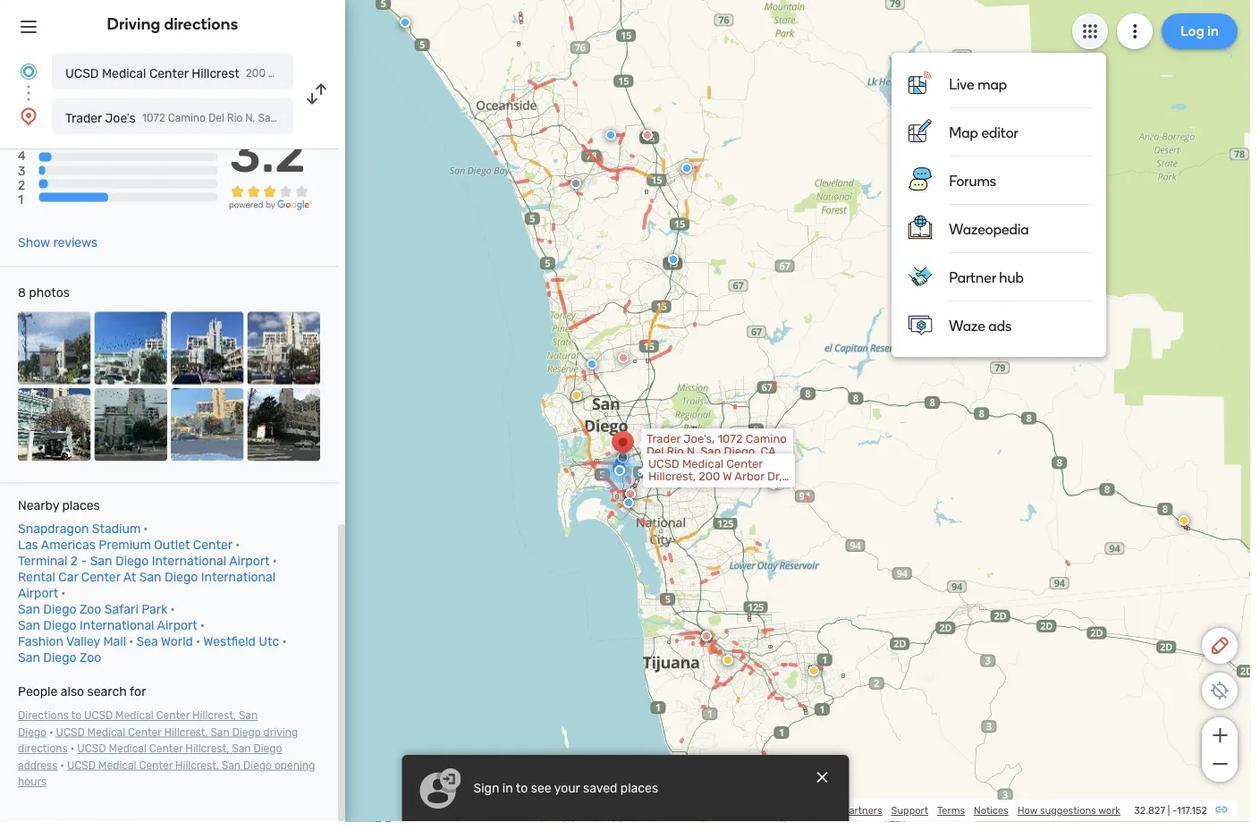 Task type: describe. For each thing, give the bounding box(es) containing it.
diego up at
[[115, 554, 149, 569]]

hillcrest, for driving
[[164, 726, 208, 739]]

trader for joe's
[[65, 111, 102, 125]]

image 5 of ucsd medical center hillcrest, san diego image
[[18, 388, 91, 461]]

san diego zoo safari park link
[[18, 602, 168, 617]]

ca for joe's,
[[761, 445, 776, 459]]

notices link
[[974, 805, 1009, 817]]

ucsd for ucsd medical center hillcrest
[[65, 66, 99, 81]]

medical for ucsd medical center hillcrest, san diego address
[[109, 743, 147, 755]]

also
[[61, 685, 84, 699]]

5
[[18, 134, 25, 149]]

medical for ucsd medical center hillcrest, san diego driving directions
[[87, 726, 125, 739]]

usa for joe's
[[366, 112, 388, 124]]

partners link
[[843, 805, 883, 817]]

diego, for joe's,
[[724, 445, 758, 459]]

sign
[[474, 781, 500, 796]]

san inside the westfield utc san diego zoo
[[18, 651, 40, 665]]

32.827
[[1135, 805, 1166, 817]]

community
[[781, 805, 834, 817]]

3.2
[[230, 124, 306, 184]]

2 inside 5 4 3 2 1
[[18, 178, 25, 192]]

32.827 | -117.152
[[1135, 805, 1208, 817]]

center right 'outlet'
[[193, 538, 233, 553]]

1072 for joe's
[[142, 112, 165, 124]]

to inside the directions to ucsd medical center hillcrest, san diego
[[71, 710, 82, 722]]

san inside the ucsd medical center hillcrest, san diego driving directions
[[211, 726, 230, 739]]

medical for ucsd medical center hillcrest
[[102, 66, 146, 81]]

image 3 of ucsd medical center hillcrest, san diego image
[[171, 312, 244, 385]]

san diego zoo link
[[18, 651, 101, 665]]

ucsd medical center hillcrest
[[65, 66, 240, 81]]

4
[[18, 149, 26, 163]]

driving directions
[[107, 14, 238, 34]]

stadium
[[92, 522, 141, 537]]

fashion
[[18, 635, 64, 649]]

community link
[[781, 805, 834, 817]]

ucsd medical center hillcrest, san diego opening hours
[[18, 759, 315, 788]]

usa for joe's,
[[686, 457, 709, 471]]

center left at
[[81, 570, 121, 585]]

2 vertical spatial international
[[80, 618, 154, 633]]

2 horizontal spatial road closed image
[[702, 631, 712, 642]]

1 vertical spatial international
[[201, 570, 276, 585]]

notices
[[974, 805, 1009, 817]]

del for joe's
[[208, 112, 224, 124]]

search
[[87, 685, 127, 699]]

people also search for
[[18, 685, 146, 699]]

0 horizontal spatial airport
[[18, 586, 58, 601]]

ucsd medical center hillcrest, san diego opening hours link
[[18, 759, 315, 788]]

ucsd for ucsd medical center hillcrest, san diego opening hours
[[67, 759, 96, 772]]

medical for ucsd medical center hillcrest, san diego opening hours
[[98, 759, 136, 772]]

suggestions
[[1041, 805, 1097, 817]]

image 1 of ucsd medical center hillcrest, san diego image
[[18, 312, 91, 385]]

hillcrest
[[192, 66, 240, 81]]

rio for joe's
[[227, 112, 243, 124]]

how
[[1018, 805, 1038, 817]]

park
[[142, 602, 168, 617]]

1 horizontal spatial road closed image
[[642, 130, 653, 140]]

san inside ucsd medical center hillcrest, san diego address
[[232, 743, 251, 755]]

waze
[[749, 805, 772, 817]]

road closed image
[[625, 489, 636, 499]]

center inside ucsd medical center hillcrest, san diego address
[[149, 743, 183, 755]]

about waze link
[[719, 805, 772, 817]]

westfield
[[203, 635, 256, 649]]

pencil image
[[1210, 635, 1231, 657]]

ucsd medical center hillcrest button
[[52, 54, 293, 89]]

driving
[[264, 726, 298, 739]]

americas
[[41, 538, 96, 553]]

terminal 2 - san diego international airport link
[[18, 554, 270, 569]]

directions to ucsd medical center hillcrest, san diego link
[[18, 710, 258, 739]]

0 vertical spatial international
[[152, 554, 227, 569]]

92108, for joe's,
[[647, 457, 683, 471]]

0 vertical spatial hazard image
[[572, 390, 583, 401]]

ucsd medical center hillcrest, san diego driving directions
[[18, 726, 298, 755]]

saved
[[583, 781, 618, 796]]

location image
[[18, 106, 39, 127]]

accident image
[[571, 178, 582, 189]]

san inside trader joe's 1072 camino del rio n, san diego, ca 92108, usa
[[258, 112, 277, 124]]

support
[[892, 805, 929, 817]]

car
[[58, 570, 78, 585]]

terminal
[[18, 554, 67, 569]]

hours
[[18, 776, 47, 788]]

rental
[[18, 570, 55, 585]]

show reviews
[[18, 235, 98, 250]]

at
[[123, 570, 136, 585]]

diego down 'outlet'
[[165, 570, 198, 585]]

opening
[[275, 759, 315, 772]]

1 horizontal spatial to
[[516, 781, 528, 796]]

support link
[[892, 805, 929, 817]]

1
[[18, 192, 23, 207]]

1 horizontal spatial places
[[621, 781, 659, 796]]

hillcrest, inside the directions to ucsd medical center hillcrest, san diego
[[192, 710, 236, 722]]

hillcrest, for address
[[186, 743, 229, 755]]

0 horizontal spatial police image
[[587, 359, 598, 370]]

fashion valley mall link
[[18, 635, 126, 649]]

partners
[[843, 805, 883, 817]]

for
[[130, 685, 146, 699]]

valley
[[66, 635, 100, 649]]

0 vertical spatial police image
[[682, 163, 693, 174]]

n, for joe's,
[[687, 445, 698, 459]]

about
[[719, 805, 746, 817]]

ucsd medical center hillcrest, san diego address
[[18, 743, 282, 772]]

your
[[554, 781, 580, 796]]

premium
[[99, 538, 151, 553]]

0 vertical spatial places
[[62, 498, 100, 513]]

trader joe's 1072 camino del rio n, san diego, ca 92108, usa
[[65, 111, 388, 125]]

san diego international airport link
[[18, 618, 198, 633]]

image 7 of ucsd medical center hillcrest, san diego image
[[171, 388, 244, 461]]

snapdragon stadium link
[[18, 522, 141, 537]]

diego inside the westfield utc san diego zoo
[[43, 651, 77, 665]]

westfield utc san diego zoo
[[18, 635, 279, 665]]

address
[[18, 759, 58, 772]]

1 horizontal spatial airport
[[157, 618, 198, 633]]

1 vertical spatial -
[[1173, 805, 1178, 817]]

outlet
[[154, 538, 190, 553]]



Task type: vqa. For each thing, say whether or not it's contained in the screenshot.
top Los
no



Task type: locate. For each thing, give the bounding box(es) containing it.
hazard image
[[572, 390, 583, 401], [1179, 515, 1190, 526], [723, 655, 734, 666]]

ca inside trader joe's 1072 camino del rio n, san diego, ca 92108, usa
[[314, 112, 328, 124]]

diego down car
[[43, 602, 77, 617]]

0 horizontal spatial diego,
[[280, 112, 311, 124]]

1 horizontal spatial hazard image
[[723, 655, 734, 666]]

international
[[152, 554, 227, 569], [201, 570, 276, 585], [80, 618, 154, 633]]

center left hillcrest
[[149, 66, 189, 81]]

1072 for joe's,
[[718, 432, 743, 446]]

joe's
[[105, 111, 136, 125]]

joe's,
[[684, 432, 715, 446]]

las americas premium outlet center link
[[18, 538, 233, 553]]

people
[[18, 685, 58, 699]]

1072
[[142, 112, 165, 124], [718, 432, 743, 446]]

world
[[161, 635, 193, 649]]

sign in to see your saved places
[[474, 781, 659, 796]]

117.152
[[1178, 805, 1208, 817]]

0 vertical spatial directions
[[164, 14, 238, 34]]

ucsd inside the ucsd medical center hillcrest, san diego opening hours
[[67, 759, 96, 772]]

ucsd inside the ucsd medical center hillcrest, san diego driving directions
[[56, 726, 85, 739]]

camino
[[168, 112, 206, 124], [746, 432, 787, 446]]

driving
[[107, 14, 161, 34]]

places
[[62, 498, 100, 513], [621, 781, 659, 796]]

hillcrest, down ucsd medical center hillcrest, san diego driving directions link
[[175, 759, 219, 772]]

0 vertical spatial trader
[[65, 111, 102, 125]]

utc
[[259, 635, 279, 649]]

0 horizontal spatial rio
[[227, 112, 243, 124]]

n,
[[245, 112, 256, 124], [687, 445, 698, 459]]

1 horizontal spatial 2
[[71, 554, 78, 569]]

airport up westfield utc link
[[229, 554, 270, 569]]

2
[[18, 178, 25, 192], [71, 554, 78, 569]]

current location image
[[18, 61, 39, 82]]

0 vertical spatial road closed image
[[642, 130, 653, 140]]

1 vertical spatial zoo
[[80, 651, 101, 665]]

trader left joe's,
[[647, 432, 681, 446]]

image 6 of ucsd medical center hillcrest, san diego image
[[94, 388, 167, 461]]

1 vertical spatial airport
[[18, 586, 58, 601]]

rio
[[227, 112, 243, 124], [667, 445, 684, 459]]

del inside trader joe's, 1072 camino del rio n, san diego, ca 92108, usa
[[647, 445, 664, 459]]

ucsd right "current location" icon
[[65, 66, 99, 81]]

ucsd inside ucsd medical center hillcrest, san diego address
[[77, 743, 106, 755]]

usa inside trader joe's, 1072 camino del rio n, san diego, ca 92108, usa
[[686, 457, 709, 471]]

ucsd right address
[[67, 759, 96, 772]]

2 vertical spatial hazard image
[[723, 655, 734, 666]]

0 vertical spatial n,
[[245, 112, 256, 124]]

image 4 of ucsd medical center hillcrest, san diego image
[[247, 312, 320, 385]]

0 vertical spatial 2
[[18, 178, 25, 192]]

hillcrest, inside ucsd medical center hillcrest, san diego address
[[186, 743, 229, 755]]

center
[[149, 66, 189, 81], [193, 538, 233, 553], [81, 570, 121, 585], [156, 710, 190, 722], [128, 726, 162, 739], [149, 743, 183, 755], [139, 759, 173, 772]]

- inside snapdragon stadium las americas premium outlet center terminal 2 - san diego international airport rental car center at san diego international airport san diego zoo safari park san diego international airport fashion valley mall
[[81, 554, 87, 569]]

0 horizontal spatial trader
[[65, 111, 102, 125]]

92108, for joe's
[[330, 112, 364, 124]]

center inside the directions to ucsd medical center hillcrest, san diego
[[156, 710, 190, 722]]

zoo up san diego international airport "link"
[[80, 602, 101, 617]]

camino inside trader joe's 1072 camino del rio n, san diego, ca 92108, usa
[[168, 112, 206, 124]]

1 horizontal spatial directions
[[164, 14, 238, 34]]

center up ucsd medical center hillcrest, san diego opening hours link
[[149, 743, 183, 755]]

0 vertical spatial airport
[[229, 554, 270, 569]]

1 vertical spatial directions
[[18, 743, 68, 755]]

ucsd down search
[[84, 710, 113, 722]]

1 horizontal spatial rio
[[667, 445, 684, 459]]

1 horizontal spatial 92108,
[[647, 457, 683, 471]]

trader inside trader joe's, 1072 camino del rio n, san diego, ca 92108, usa
[[647, 432, 681, 446]]

las
[[18, 538, 38, 553]]

0 vertical spatial 1072
[[142, 112, 165, 124]]

nearby
[[18, 498, 59, 513]]

ucsd down directions at the left of page
[[56, 726, 85, 739]]

medical inside the ucsd medical center hillcrest, san diego driving directions
[[87, 726, 125, 739]]

terms link
[[938, 805, 966, 817]]

del inside trader joe's 1072 camino del rio n, san diego, ca 92108, usa
[[208, 112, 224, 124]]

in
[[503, 781, 513, 796]]

center up ucsd medical center hillcrest, san diego address 'link'
[[128, 726, 162, 739]]

1 vertical spatial del
[[647, 445, 664, 459]]

center down ucsd medical center hillcrest, san diego driving directions link
[[139, 759, 173, 772]]

1 vertical spatial 1072
[[718, 432, 743, 446]]

police image
[[400, 17, 411, 28], [606, 130, 617, 140], [668, 254, 679, 265], [624, 498, 634, 508]]

westfield utc link
[[203, 635, 279, 649]]

diego left driving on the left bottom of the page
[[232, 726, 261, 739]]

airport down "rental" on the bottom left of page
[[18, 586, 58, 601]]

1 vertical spatial police image
[[587, 359, 598, 370]]

ca for joe's
[[314, 112, 328, 124]]

1 zoo from the top
[[80, 602, 101, 617]]

san inside the ucsd medical center hillcrest, san diego opening hours
[[222, 759, 241, 772]]

ucsd for ucsd medical center hillcrest, san diego address
[[77, 743, 106, 755]]

1 vertical spatial rio
[[667, 445, 684, 459]]

0 horizontal spatial 2
[[18, 178, 25, 192]]

ca inside trader joe's, 1072 camino del rio n, san diego, ca 92108, usa
[[761, 445, 776, 459]]

snapdragon stadium las americas premium outlet center terminal 2 - san diego international airport rental car center at san diego international airport san diego zoo safari park san diego international airport fashion valley mall
[[18, 522, 276, 649]]

usa
[[366, 112, 388, 124], [686, 457, 709, 471]]

zoo down valley
[[80, 651, 101, 665]]

92108, inside trader joe's 1072 camino del rio n, san diego, ca 92108, usa
[[330, 112, 364, 124]]

diego,
[[280, 112, 311, 124], [724, 445, 758, 459]]

1 horizontal spatial usa
[[686, 457, 709, 471]]

diego, up 3.2
[[280, 112, 311, 124]]

1 vertical spatial 2
[[71, 554, 78, 569]]

to down also
[[71, 710, 82, 722]]

ucsd medical center hillcrest, san diego driving directions link
[[18, 726, 298, 755]]

1 vertical spatial diego,
[[724, 445, 758, 459]]

trader joe's, 1072 camino del rio n, san diego, ca 92108, usa
[[647, 432, 787, 471]]

center inside 'button'
[[149, 66, 189, 81]]

1 horizontal spatial 1072
[[718, 432, 743, 446]]

0 vertical spatial usa
[[366, 112, 388, 124]]

-
[[81, 554, 87, 569], [1173, 805, 1178, 817]]

diego up fashion valley mall link
[[43, 618, 77, 633]]

0 vertical spatial rio
[[227, 112, 243, 124]]

0 horizontal spatial del
[[208, 112, 224, 124]]

directions up address
[[18, 743, 68, 755]]

92108,
[[330, 112, 364, 124], [647, 457, 683, 471]]

camino inside trader joe's, 1072 camino del rio n, san diego, ca 92108, usa
[[746, 432, 787, 446]]

ucsd down directions to ucsd medical center hillcrest, san diego link
[[77, 743, 106, 755]]

diego inside the directions to ucsd medical center hillcrest, san diego
[[18, 726, 46, 739]]

link image
[[1215, 803, 1229, 817]]

1 horizontal spatial hazard image
[[809, 666, 820, 676]]

ucsd inside the ucsd medical center hillcrest 'button'
[[65, 66, 99, 81]]

1 horizontal spatial del
[[647, 445, 664, 459]]

0 vertical spatial to
[[71, 710, 82, 722]]

2 down 4
[[18, 178, 25, 192]]

places up 'snapdragon stadium' link
[[62, 498, 100, 513]]

camino for joe's
[[168, 112, 206, 124]]

0 horizontal spatial places
[[62, 498, 100, 513]]

0 vertical spatial ca
[[314, 112, 328, 124]]

zoo inside snapdragon stadium las americas premium outlet center terminal 2 - san diego international airport rental car center at san diego international airport san diego zoo safari park san diego international airport fashion valley mall
[[80, 602, 101, 617]]

medical inside the directions to ucsd medical center hillcrest, san diego
[[116, 710, 154, 722]]

0 vertical spatial del
[[208, 112, 224, 124]]

usa inside trader joe's 1072 camino del rio n, san diego, ca 92108, usa
[[366, 112, 388, 124]]

to right in
[[516, 781, 528, 796]]

reviews
[[53, 235, 98, 250]]

8 photos
[[18, 286, 70, 300]]

del left joe's,
[[647, 445, 664, 459]]

directions to ucsd medical center hillcrest, san diego
[[18, 710, 258, 739]]

airport up world
[[157, 618, 198, 633]]

0 horizontal spatial directions
[[18, 743, 68, 755]]

hillcrest, up ucsd medical center hillcrest, san diego address 'link'
[[164, 726, 208, 739]]

2 horizontal spatial airport
[[229, 554, 270, 569]]

2 up car
[[71, 554, 78, 569]]

|
[[1168, 805, 1171, 817]]

international down 'outlet'
[[152, 554, 227, 569]]

police image
[[682, 163, 693, 174], [587, 359, 598, 370]]

1 horizontal spatial -
[[1173, 805, 1178, 817]]

5 4 3 2 1
[[18, 134, 26, 207]]

0 vertical spatial diego,
[[280, 112, 311, 124]]

zoo inside the westfield utc san diego zoo
[[80, 651, 101, 665]]

diego, right joe's,
[[724, 445, 758, 459]]

ucsd for ucsd medical center hillcrest, san diego driving directions
[[56, 726, 85, 739]]

san
[[258, 112, 277, 124], [701, 445, 722, 459], [90, 554, 112, 569], [139, 570, 162, 585], [18, 602, 40, 617], [18, 618, 40, 633], [18, 651, 40, 665], [239, 710, 258, 722], [211, 726, 230, 739], [232, 743, 251, 755], [222, 759, 241, 772]]

92108, inside trader joe's, 1072 camino del rio n, san diego, ca 92108, usa
[[647, 457, 683, 471]]

1 vertical spatial trader
[[647, 432, 681, 446]]

n, inside trader joe's 1072 camino del rio n, san diego, ca 92108, usa
[[245, 112, 256, 124]]

n, inside trader joe's, 1072 camino del rio n, san diego, ca 92108, usa
[[687, 445, 698, 459]]

sea
[[136, 635, 158, 649]]

diego
[[115, 554, 149, 569], [165, 570, 198, 585], [43, 602, 77, 617], [43, 618, 77, 633], [43, 651, 77, 665], [18, 726, 46, 739], [232, 726, 261, 739], [254, 743, 282, 755], [243, 759, 272, 772]]

2 inside snapdragon stadium las americas premium outlet center terminal 2 - san diego international airport rental car center at san diego international airport san diego zoo safari park san diego international airport fashion valley mall
[[71, 554, 78, 569]]

0 vertical spatial camino
[[168, 112, 206, 124]]

center inside the ucsd medical center hillcrest, san diego opening hours
[[139, 759, 173, 772]]

del for joe's,
[[647, 445, 664, 459]]

3
[[18, 163, 25, 178]]

n, for joe's
[[245, 112, 256, 124]]

medical inside 'button'
[[102, 66, 146, 81]]

camino down the ucsd medical center hillcrest 'button'
[[168, 112, 206, 124]]

directions
[[18, 710, 69, 722]]

1 vertical spatial ca
[[761, 445, 776, 459]]

1 horizontal spatial n,
[[687, 445, 698, 459]]

hazard image
[[769, 479, 779, 489], [809, 666, 820, 676]]

image 8 of ucsd medical center hillcrest, san diego image
[[247, 388, 320, 461]]

rio inside trader joe's, 1072 camino del rio n, san diego, ca 92108, usa
[[667, 445, 684, 459]]

diego, inside trader joe's, 1072 camino del rio n, san diego, ca 92108, usa
[[724, 445, 758, 459]]

0 vertical spatial 92108,
[[330, 112, 364, 124]]

directions
[[164, 14, 238, 34], [18, 743, 68, 755]]

1 horizontal spatial police image
[[682, 163, 693, 174]]

1 horizontal spatial diego,
[[724, 445, 758, 459]]

center up the ucsd medical center hillcrest, san diego driving directions
[[156, 710, 190, 722]]

2 horizontal spatial hazard image
[[1179, 515, 1190, 526]]

0 horizontal spatial ca
[[314, 112, 328, 124]]

diego left opening on the left bottom of page
[[243, 759, 272, 772]]

snapdragon
[[18, 522, 89, 537]]

hillcrest, up the ucsd medical center hillcrest, san diego opening hours
[[186, 743, 229, 755]]

2 zoo from the top
[[80, 651, 101, 665]]

camino for joe's,
[[746, 432, 787, 446]]

1 vertical spatial camino
[[746, 432, 787, 446]]

1072 inside trader joe's 1072 camino del rio n, san diego, ca 92108, usa
[[142, 112, 165, 124]]

0 horizontal spatial hazard image
[[769, 479, 779, 489]]

0 horizontal spatial n,
[[245, 112, 256, 124]]

show
[[18, 235, 50, 250]]

diego, inside trader joe's 1072 camino del rio n, san diego, ca 92108, usa
[[280, 112, 311, 124]]

0 horizontal spatial 1072
[[142, 112, 165, 124]]

ucsd medical center hillcrest, san diego address link
[[18, 743, 282, 772]]

trader left joe's
[[65, 111, 102, 125]]

road closed image
[[642, 130, 653, 140], [618, 353, 629, 363], [702, 631, 712, 642]]

1 vertical spatial hazard image
[[809, 666, 820, 676]]

international up westfield utc link
[[201, 570, 276, 585]]

hillcrest, for opening
[[175, 759, 219, 772]]

zoom in image
[[1209, 725, 1232, 746]]

8
[[18, 286, 26, 300]]

2 vertical spatial airport
[[157, 618, 198, 633]]

del down hillcrest
[[208, 112, 224, 124]]

hillcrest, inside the ucsd medical center hillcrest, san diego driving directions
[[164, 726, 208, 739]]

see
[[531, 781, 552, 796]]

- down the americas
[[81, 554, 87, 569]]

ucsd
[[65, 66, 99, 81], [84, 710, 113, 722], [56, 726, 85, 739], [77, 743, 106, 755], [67, 759, 96, 772]]

1072 right joe's
[[142, 112, 165, 124]]

diego inside ucsd medical center hillcrest, san diego address
[[254, 743, 282, 755]]

san inside trader joe's, 1072 camino del rio n, san diego, ca 92108, usa
[[701, 445, 722, 459]]

camino right joe's,
[[746, 432, 787, 446]]

diego inside the ucsd medical center hillcrest, san diego driving directions
[[232, 726, 261, 739]]

san inside the directions to ucsd medical center hillcrest, san diego
[[239, 710, 258, 722]]

0 horizontal spatial usa
[[366, 112, 388, 124]]

1 vertical spatial places
[[621, 781, 659, 796]]

work
[[1099, 805, 1121, 817]]

image 2 of ucsd medical center hillcrest, san diego image
[[94, 312, 167, 385]]

1 horizontal spatial camino
[[746, 432, 787, 446]]

sea world link
[[136, 635, 193, 649]]

places right saved
[[621, 781, 659, 796]]

rio for joe's,
[[667, 445, 684, 459]]

terms
[[938, 805, 966, 817]]

1 vertical spatial road closed image
[[618, 353, 629, 363]]

ca
[[314, 112, 328, 124], [761, 445, 776, 459]]

1 vertical spatial to
[[516, 781, 528, 796]]

0 horizontal spatial 92108,
[[330, 112, 364, 124]]

0 horizontal spatial -
[[81, 554, 87, 569]]

hillcrest, up the ucsd medical center hillcrest, san diego driving directions
[[192, 710, 236, 722]]

photos
[[29, 286, 70, 300]]

diego down driving on the left bottom of the page
[[254, 743, 282, 755]]

ucsd inside the directions to ucsd medical center hillcrest, san diego
[[84, 710, 113, 722]]

rio inside trader joe's 1072 camino del rio n, san diego, ca 92108, usa
[[227, 112, 243, 124]]

diego, for joe's
[[280, 112, 311, 124]]

medical inside the ucsd medical center hillcrest, san diego opening hours
[[98, 759, 136, 772]]

safari
[[104, 602, 139, 617]]

0 horizontal spatial to
[[71, 710, 82, 722]]

0 horizontal spatial hazard image
[[572, 390, 583, 401]]

trader for joe's,
[[647, 432, 681, 446]]

about waze community partners support terms notices how suggestions work
[[719, 805, 1121, 817]]

hillcrest, inside the ucsd medical center hillcrest, san diego opening hours
[[175, 759, 219, 772]]

diego inside the ucsd medical center hillcrest, san diego opening hours
[[243, 759, 272, 772]]

1 vertical spatial hazard image
[[1179, 515, 1190, 526]]

zoom out image
[[1209, 753, 1232, 775]]

- right the |
[[1173, 805, 1178, 817]]

diego down directions at the left of page
[[18, 726, 46, 739]]

1 horizontal spatial trader
[[647, 432, 681, 446]]

nearby places
[[18, 498, 100, 513]]

medical inside ucsd medical center hillcrest, san diego address
[[109, 743, 147, 755]]

directions inside the ucsd medical center hillcrest, san diego driving directions
[[18, 743, 68, 755]]

directions up hillcrest
[[164, 14, 238, 34]]

0 horizontal spatial road closed image
[[618, 353, 629, 363]]

0 horizontal spatial camino
[[168, 112, 206, 124]]

to
[[71, 710, 82, 722], [516, 781, 528, 796]]

center inside the ucsd medical center hillcrest, san diego driving directions
[[128, 726, 162, 739]]

[missing "en.livemap.styleguide.close" translation] image
[[814, 769, 832, 787]]

del
[[208, 112, 224, 124], [647, 445, 664, 459]]

airport
[[229, 554, 270, 569], [18, 586, 58, 601], [157, 618, 198, 633]]

diego down fashion valley mall link
[[43, 651, 77, 665]]

2 vertical spatial road closed image
[[702, 631, 712, 642]]

1072 right joe's,
[[718, 432, 743, 446]]

1 vertical spatial n,
[[687, 445, 698, 459]]

sea world
[[136, 635, 193, 649]]

1 horizontal spatial ca
[[761, 445, 776, 459]]

mall
[[103, 635, 126, 649]]

0 vertical spatial -
[[81, 554, 87, 569]]

0 vertical spatial zoo
[[80, 602, 101, 617]]

1 vertical spatial 92108,
[[647, 457, 683, 471]]

how suggestions work link
[[1018, 805, 1121, 817]]

0 vertical spatial hazard image
[[769, 479, 779, 489]]

international up mall on the left
[[80, 618, 154, 633]]

rental car center at san diego international airport link
[[18, 570, 276, 601]]

1 vertical spatial usa
[[686, 457, 709, 471]]

1072 inside trader joe's, 1072 camino del rio n, san diego, ca 92108, usa
[[718, 432, 743, 446]]



